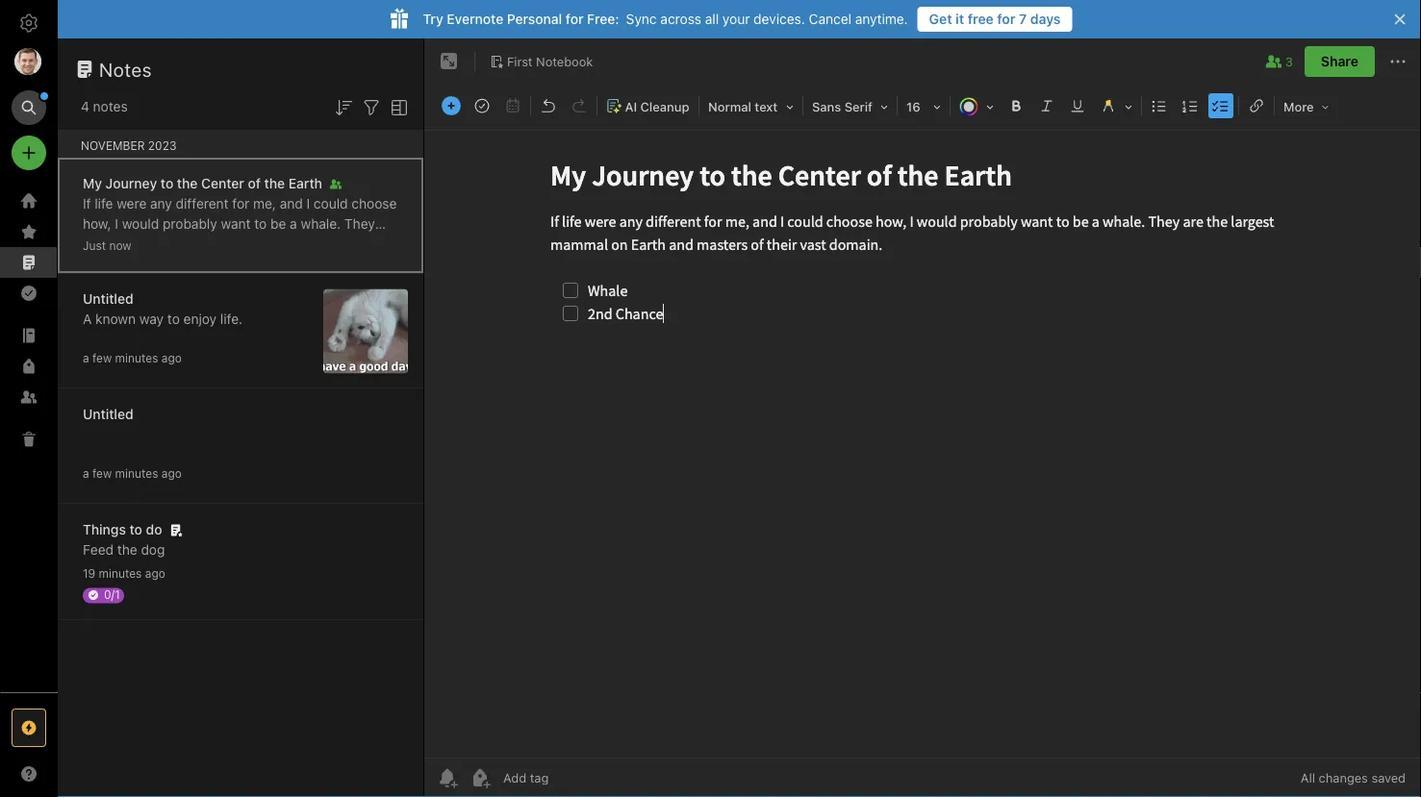 Task type: vqa. For each thing, say whether or not it's contained in the screenshot.
first Tab List from the bottom of the page
no



Task type: describe. For each thing, give the bounding box(es) containing it.
1 few from the top
[[92, 352, 112, 365]]

days
[[1031, 11, 1061, 27]]

2 a few minutes ago from the top
[[83, 467, 182, 481]]

feed the dog
[[83, 542, 165, 558]]

Add filters field
[[360, 94, 383, 119]]

upgrade image
[[17, 717, 40, 740]]

3
[[1286, 54, 1293, 69]]

largest
[[130, 236, 172, 252]]

untitled for few
[[83, 407, 133, 423]]

journey
[[106, 176, 157, 192]]

sans
[[812, 100, 841, 114]]

changes
[[1319, 771, 1369, 786]]

normal
[[708, 100, 752, 114]]

2 vertical spatial a
[[83, 467, 89, 481]]

0 horizontal spatial i
[[115, 216, 118, 232]]

it
[[956, 11, 965, 27]]

want
[[221, 216, 251, 232]]

Font family field
[[806, 92, 895, 120]]

on
[[232, 236, 248, 252]]

untitled for known
[[83, 291, 133, 307]]

earth inside if life were any different for me, and i could choose how, i would probably want to be a whale. they are the largest mammal on earth and masters of their vast d...
[[251, 236, 284, 252]]

sync
[[626, 11, 657, 27]]

Highlight field
[[1093, 92, 1140, 120]]

notes
[[99, 58, 152, 80]]

0 vertical spatial earth
[[289, 176, 322, 192]]

all
[[1301, 771, 1316, 786]]

4
[[81, 99, 89, 115]]

my
[[83, 176, 102, 192]]

just
[[83, 239, 106, 253]]

were
[[117, 196, 147, 212]]

click to expand image
[[50, 762, 64, 785]]

Insert field
[[437, 92, 466, 119]]

account image
[[14, 48, 41, 75]]

feed
[[83, 542, 114, 558]]

enjoy
[[183, 311, 217, 327]]

0 vertical spatial minutes
[[115, 352, 158, 365]]

1 vertical spatial ago
[[161, 467, 182, 481]]

try
[[423, 11, 443, 27]]

1 horizontal spatial i
[[307, 196, 310, 212]]

View options field
[[383, 94, 411, 119]]

try evernote personal for free: sync across all your devices. cancel anytime.
[[423, 11, 908, 27]]

0/1
[[104, 589, 120, 602]]

the up me, at top left
[[264, 176, 285, 192]]

mammal
[[176, 236, 229, 252]]

get it free for 7 days
[[929, 11, 1061, 27]]

evernote
[[447, 11, 504, 27]]

any
[[150, 196, 172, 212]]

life
[[95, 196, 113, 212]]

1 a few minutes ago from the top
[[83, 352, 182, 365]]

probably
[[163, 216, 217, 232]]

undo image
[[535, 92, 562, 119]]

ai
[[625, 100, 637, 114]]

Sort options field
[[332, 94, 355, 119]]

free
[[968, 11, 994, 27]]

how,
[[83, 216, 111, 232]]

get it free for 7 days button
[[918, 7, 1073, 32]]

to up any
[[161, 176, 173, 192]]

add tag image
[[469, 767, 492, 790]]

Note Editor text field
[[424, 131, 1422, 758]]

italic image
[[1034, 92, 1061, 119]]

numbered list image
[[1177, 92, 1204, 119]]

text
[[755, 100, 778, 114]]

More actions field
[[1387, 46, 1410, 77]]

first notebook button
[[483, 48, 600, 75]]

could
[[314, 196, 348, 212]]

the up different on the left top
[[177, 176, 198, 192]]

4 notes
[[81, 99, 128, 115]]

november 2023
[[81, 139, 177, 152]]

just now
[[83, 239, 131, 253]]

notes
[[93, 99, 128, 115]]

vast
[[115, 256, 140, 272]]

life.
[[220, 311, 243, 327]]

19 minutes ago
[[83, 567, 165, 581]]

add filters image
[[360, 96, 383, 119]]

different
[[176, 196, 229, 212]]

they
[[344, 216, 375, 232]]

get
[[929, 11, 952, 27]]

center
[[201, 176, 244, 192]]

to inside if life were any different for me, and i could choose how, i would probably want to be a whale. they are the largest mammal on earth and masters of their vast d...
[[254, 216, 267, 232]]

ai cleanup
[[625, 100, 690, 114]]

known
[[95, 311, 136, 327]]



Task type: locate. For each thing, give the bounding box(es) containing it.
i right how,
[[115, 216, 118, 232]]

minutes up 0/1
[[99, 567, 142, 581]]

Font color field
[[953, 92, 1001, 120]]

bold image
[[1003, 92, 1030, 119]]

to
[[161, 176, 173, 192], [254, 216, 267, 232], [167, 311, 180, 327], [130, 522, 142, 538]]

sans serif
[[812, 100, 873, 114]]

1 vertical spatial and
[[288, 236, 311, 252]]

7
[[1019, 11, 1027, 27]]

minutes down way
[[115, 352, 158, 365]]

untitled down the known
[[83, 407, 133, 423]]

devices.
[[754, 11, 805, 27]]

saved
[[1372, 771, 1406, 786]]

for up want
[[232, 196, 250, 212]]

the down things to do on the bottom left of the page
[[117, 542, 137, 558]]

0 horizontal spatial of
[[248, 176, 261, 192]]

my journey to the center of the earth
[[83, 176, 322, 192]]

all changes saved
[[1301, 771, 1406, 786]]

to left be
[[254, 216, 267, 232]]

whale.
[[301, 216, 341, 232]]

2 few from the top
[[92, 467, 112, 481]]

cancel
[[809, 11, 852, 27]]

be
[[271, 216, 286, 232]]

0 horizontal spatial for
[[232, 196, 250, 212]]

0 horizontal spatial earth
[[251, 236, 284, 252]]

things to do
[[83, 522, 162, 538]]

0 vertical spatial ago
[[161, 352, 182, 365]]

task image
[[469, 92, 496, 119]]

notebook
[[536, 54, 593, 68]]

and up be
[[280, 196, 303, 212]]

ai cleanup button
[[600, 92, 697, 120]]

2 untitled from the top
[[83, 407, 133, 423]]

settings image
[[17, 12, 40, 35]]

19
[[83, 567, 95, 581]]

me,
[[253, 196, 276, 212]]

are
[[83, 236, 102, 252]]

choose
[[352, 196, 397, 212]]

0 vertical spatial of
[[248, 176, 261, 192]]

1 vertical spatial of
[[368, 236, 381, 252]]

first
[[507, 54, 533, 68]]

for left free:
[[566, 11, 584, 27]]

add a reminder image
[[436, 767, 459, 790]]

things
[[83, 522, 126, 538]]

for inside button
[[997, 11, 1016, 27]]

few
[[92, 352, 112, 365], [92, 467, 112, 481]]

serif
[[845, 100, 873, 114]]

the right just
[[106, 236, 126, 252]]

1 vertical spatial a few minutes ago
[[83, 467, 182, 481]]

note window element
[[424, 38, 1422, 798]]

would
[[122, 216, 159, 232]]

Heading level field
[[702, 92, 801, 120]]

1 horizontal spatial earth
[[289, 176, 322, 192]]

1 vertical spatial few
[[92, 467, 112, 481]]

first notebook
[[507, 54, 593, 68]]

a inside if life were any different for me, and i could choose how, i would probably want to be a whale. they are the largest mammal on earth and masters of their vast d...
[[290, 216, 297, 232]]

0 vertical spatial untitled
[[83, 291, 133, 307]]

a up things
[[83, 467, 89, 481]]

0 vertical spatial a few minutes ago
[[83, 352, 182, 365]]

for for free:
[[566, 11, 584, 27]]

more
[[1284, 100, 1314, 114]]

ago down a known way to enjoy life.
[[161, 352, 182, 365]]

1 vertical spatial untitled
[[83, 407, 133, 423]]

normal text
[[708, 100, 778, 114]]

few down the known
[[92, 352, 112, 365]]

2 horizontal spatial for
[[997, 11, 1016, 27]]

More field
[[1277, 92, 1337, 120]]

across
[[661, 11, 702, 27]]

16
[[907, 100, 921, 114]]

2 vertical spatial minutes
[[99, 567, 142, 581]]

Add tag field
[[501, 770, 646, 787]]

ago
[[161, 352, 182, 365], [161, 467, 182, 481], [145, 567, 165, 581]]

d...
[[144, 256, 164, 272]]

ago up the do
[[161, 467, 182, 481]]

a few minutes ago up things to do on the bottom left of the page
[[83, 467, 182, 481]]

untitled up the known
[[83, 291, 133, 307]]

anytime.
[[855, 11, 908, 27]]

and down the whale.
[[288, 236, 311, 252]]

1 horizontal spatial of
[[368, 236, 381, 252]]

a few minutes ago
[[83, 352, 182, 365], [83, 467, 182, 481]]

bulleted list image
[[1146, 92, 1173, 119]]

1 vertical spatial earth
[[251, 236, 284, 252]]

i
[[307, 196, 310, 212], [115, 216, 118, 232]]

a down a
[[83, 352, 89, 365]]

insert link image
[[1244, 92, 1270, 119]]

2023
[[148, 139, 177, 152]]

Font size field
[[900, 92, 948, 120]]

way
[[139, 311, 164, 327]]

to left the do
[[130, 522, 142, 538]]

share button
[[1305, 46, 1375, 77]]

3 button
[[1263, 50, 1293, 73]]

of
[[248, 176, 261, 192], [368, 236, 381, 252]]

a known way to enjoy life.
[[83, 311, 243, 327]]

of down they
[[368, 236, 381, 252]]

of inside if life were any different for me, and i could choose how, i would probably want to be a whale. they are the largest mammal on earth and masters of their vast d...
[[368, 236, 381, 252]]

if life were any different for me, and i could choose how, i would probably want to be a whale. they are the largest mammal on earth and masters of their vast d...
[[83, 196, 397, 272]]

1 vertical spatial i
[[115, 216, 118, 232]]

masters
[[315, 236, 364, 252]]

0 vertical spatial a
[[290, 216, 297, 232]]

i left could at the left of the page
[[307, 196, 310, 212]]

november
[[81, 139, 145, 152]]

checklist image
[[1208, 92, 1235, 119]]

a
[[83, 311, 92, 327]]

a
[[290, 216, 297, 232], [83, 352, 89, 365], [83, 467, 89, 481]]

earth up could at the left of the page
[[289, 176, 322, 192]]

tree
[[0, 186, 58, 692]]

the inside if life were any different for me, and i could choose how, i would probably want to be a whale. they are the largest mammal on earth and masters of their vast d...
[[106, 236, 126, 252]]

for for 7
[[997, 11, 1016, 27]]

ago down dog
[[145, 567, 165, 581]]

thumbnail image
[[323, 289, 408, 374]]

0 vertical spatial and
[[280, 196, 303, 212]]

free:
[[587, 11, 620, 27]]

dog
[[141, 542, 165, 558]]

of up me, at top left
[[248, 176, 261, 192]]

more actions image
[[1387, 50, 1410, 73]]

do
[[146, 522, 162, 538]]

1 vertical spatial minutes
[[115, 467, 158, 481]]

minutes up things to do on the bottom left of the page
[[115, 467, 158, 481]]

2 vertical spatial ago
[[145, 567, 165, 581]]

home image
[[17, 190, 40, 213]]

their
[[83, 256, 111, 272]]

all
[[705, 11, 719, 27]]

a right be
[[290, 216, 297, 232]]

for left 7
[[997, 11, 1016, 27]]

for
[[566, 11, 584, 27], [997, 11, 1016, 27], [232, 196, 250, 212]]

0 vertical spatial few
[[92, 352, 112, 365]]

1 horizontal spatial for
[[566, 11, 584, 27]]

Account field
[[0, 42, 58, 81]]

earth
[[289, 176, 322, 192], [251, 236, 284, 252]]

untitled
[[83, 291, 133, 307], [83, 407, 133, 423]]

1 untitled from the top
[[83, 291, 133, 307]]

if
[[83, 196, 91, 212]]

expand note image
[[438, 50, 461, 73]]

for inside if life were any different for me, and i could choose how, i would probably want to be a whale. they are the largest mammal on earth and masters of their vast d...
[[232, 196, 250, 212]]

now
[[109, 239, 131, 253]]

your
[[723, 11, 750, 27]]

to right way
[[167, 311, 180, 327]]

and
[[280, 196, 303, 212], [288, 236, 311, 252]]

earth down be
[[251, 236, 284, 252]]

1 vertical spatial a
[[83, 352, 89, 365]]

WHAT'S NEW field
[[0, 759, 58, 790]]

personal
[[507, 11, 562, 27]]

share
[[1321, 53, 1359, 69]]

few up things
[[92, 467, 112, 481]]

cleanup
[[641, 100, 690, 114]]

0 vertical spatial i
[[307, 196, 310, 212]]

underline image
[[1064, 92, 1091, 119]]

the
[[177, 176, 198, 192], [264, 176, 285, 192], [106, 236, 126, 252], [117, 542, 137, 558]]

a few minutes ago down the known
[[83, 352, 182, 365]]



